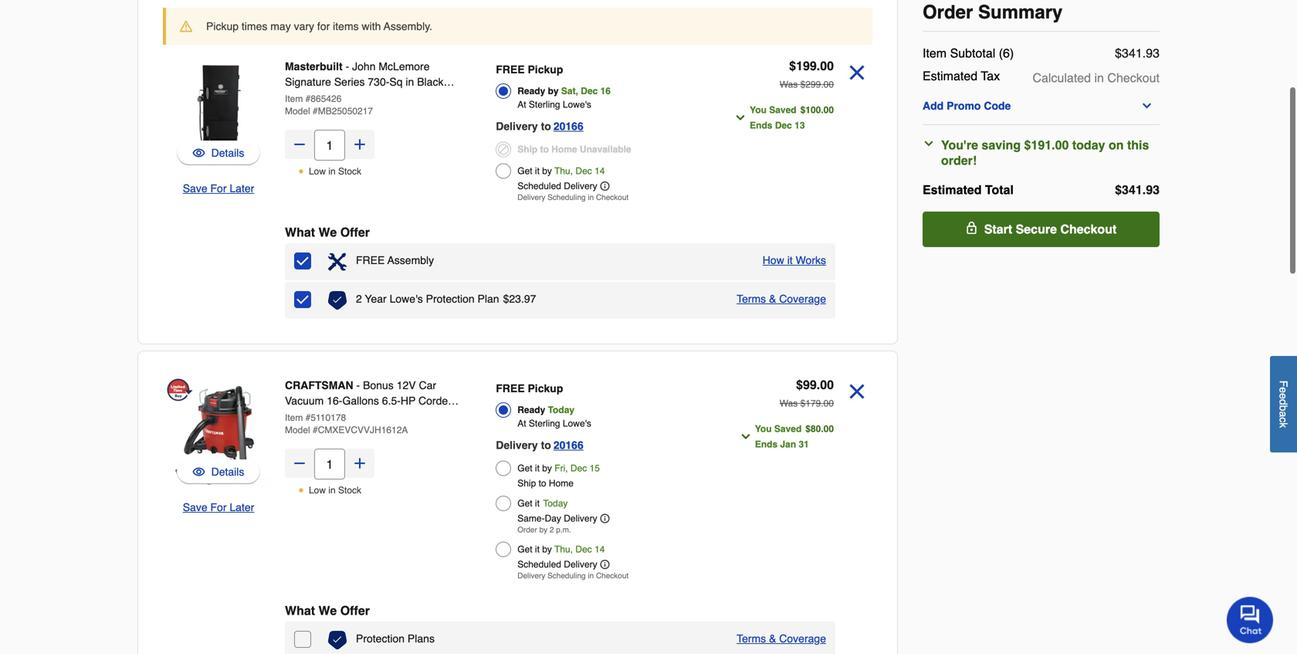 Task type: vqa. For each thing, say whether or not it's contained in the screenshot.
right "Protection"
yes



Task type: describe. For each thing, give the bounding box(es) containing it.
works
[[796, 251, 827, 263]]

p.m.
[[556, 523, 571, 532]]

in right calculated
[[1095, 71, 1105, 85]]

remove item image
[[844, 56, 871, 83]]

1 scheduled delivery from the top
[[518, 178, 598, 189]]

- for 199
[[346, 57, 349, 70]]

ship to home
[[518, 475, 574, 486]]

ends for 199
[[750, 117, 773, 128]]

$191.00
[[1025, 138, 1070, 152]]

terms for protection plans
[[737, 630, 767, 642]]

saved for 199
[[770, 102, 797, 112]]

.00 up 80
[[821, 395, 834, 406]]

home for 99
[[549, 475, 574, 486]]

warning image
[[180, 17, 192, 29]]

0 horizontal spatial with
[[362, 17, 381, 29]]

craftsman
[[285, 376, 354, 389]]

item for item #5110178 model #cmxevcvvjh1612a
[[285, 409, 303, 420]]

1 vertical spatial 2
[[550, 523, 554, 532]]

299
[[806, 76, 821, 87]]

by down day
[[540, 523, 548, 532]]

12v
[[397, 376, 416, 389]]

free for 199
[[496, 60, 525, 73]]

bonus 12v car vacuum 16-gallons 6.5-hp corded wet/dry shop vacuum with accessories included
[[285, 376, 454, 435]]

$ down on
[[1116, 183, 1123, 197]]

$ 341 . 93 for item subtotal (6)
[[1116, 46, 1160, 60]]

black
[[417, 73, 444, 85]]

how it works button
[[763, 250, 827, 265]]

secure
[[1016, 222, 1058, 236]]

john mclemore signature series 730-sq in black gas smoker
[[285, 57, 444, 100]]

1 horizontal spatial chevron down image
[[1141, 100, 1154, 112]]

series
[[334, 73, 365, 85]]

item subtotal (6)
[[923, 46, 1015, 60]]

1 info image from the top
[[601, 178, 610, 188]]

estimated tax
[[923, 69, 1001, 83]]

included
[[346, 423, 387, 435]]

get for 2nd info image from the top of the page
[[518, 541, 533, 552]]

checkout inside button
[[1061, 222, 1117, 236]]

at sterling lowe's for 199
[[518, 96, 592, 107]]

offer for 199
[[340, 222, 370, 236]]

0 vertical spatial pickup
[[206, 17, 239, 29]]

16
[[601, 83, 611, 93]]

bonus
[[363, 376, 394, 389]]

assembly
[[388, 251, 434, 263]]

free pickup for 99
[[496, 379, 563, 392]]

ship for 199
[[518, 141, 538, 152]]

low for 99
[[309, 482, 326, 493]]

ready for 99
[[518, 402, 546, 413]]

gallons
[[343, 392, 379, 404]]

checkout down "unavailable"
[[596, 190, 629, 199]]

#cmxevcvvjh1612a
[[313, 422, 408, 433]]

shop
[[327, 407, 352, 420]]

1 scheduled from the top
[[518, 178, 562, 189]]

0 horizontal spatial 2
[[356, 290, 362, 302]]

on
[[1109, 138, 1124, 152]]

$ up you saved $ 80 .00 ends jan 31
[[797, 375, 803, 389]]

it up ship to home
[[535, 460, 540, 471]]

it inside how it works button
[[788, 251, 793, 263]]

protection plan filled image for protection plans
[[328, 628, 347, 647]]

- for 99
[[357, 376, 360, 389]]

f e e d b a c k
[[1278, 381, 1291, 428]]

it down ship to home unavailable
[[535, 163, 540, 173]]

add promo code link
[[923, 100, 1160, 112]]

ends for 99
[[755, 436, 778, 447]]

save for 99
[[183, 498, 208, 511]]

1 14 from the top
[[595, 163, 605, 173]]

b
[[1278, 405, 1291, 411]]

low for 199
[[309, 163, 326, 174]]

20166 for 99
[[554, 436, 584, 448]]

start secure checkout
[[985, 222, 1117, 236]]

$ down 99
[[801, 395, 806, 406]]

dec down the same-day delivery
[[576, 541, 592, 552]]

protection plans
[[356, 630, 435, 642]]

a
[[1278, 411, 1291, 417]]

for for 199
[[211, 179, 227, 192]]

you for 99
[[755, 421, 772, 431]]

details for 199
[[211, 144, 244, 156]]

year
[[365, 290, 387, 302]]

in inside john mclemore signature series 730-sq in black gas smoker
[[406, 73, 414, 85]]

2 vertical spatial .
[[521, 290, 524, 302]]

& for protection plans
[[770, 630, 777, 642]]

code
[[985, 100, 1012, 112]]

by left fri,
[[543, 460, 552, 471]]

179
[[806, 395, 821, 406]]

delivery to 20166 for 99
[[496, 436, 584, 448]]

info image
[[601, 511, 610, 520]]

$ up you saved $ 100 .00 ends dec 13 at the right of page
[[790, 56, 797, 70]]

remove item image
[[844, 375, 871, 403]]

1 e from the top
[[1278, 387, 1291, 393]]

item for item #865426 model #mb25050217
[[285, 90, 303, 101]]

assembly.
[[384, 17, 433, 29]]

secure image
[[966, 222, 979, 234]]

2 info image from the top
[[601, 557, 610, 566]]

later for 99
[[230, 498, 254, 511]]

2 14 from the top
[[595, 541, 605, 552]]

estimated for estimated tax
[[923, 69, 978, 83]]

order summary
[[923, 2, 1063, 23]]

start
[[985, 222, 1013, 236]]

$ 341 . 93 for estimated total
[[1116, 183, 1160, 197]]

total
[[986, 183, 1014, 197]]

1 vertical spatial free
[[356, 251, 385, 263]]

you saved $ 80 .00 ends jan 31
[[755, 421, 834, 447]]

at sterling lowe's for 99
[[518, 415, 592, 426]]

dec left 15
[[571, 460, 587, 471]]

dec inside you saved $ 100 .00 ends dec 13
[[776, 117, 793, 128]]

save for later button for 199
[[183, 178, 254, 193]]

by down ship to home unavailable
[[543, 163, 552, 173]]

.00 inside you saved $ 80 .00 ends jan 31
[[821, 421, 834, 431]]

save for later for 99
[[183, 498, 254, 511]]

same-day delivery
[[518, 510, 598, 521]]

calculated in checkout
[[1033, 71, 1160, 85]]

checkout up the this
[[1108, 71, 1160, 85]]

start secure checkout button
[[923, 212, 1160, 247]]

item #5110178 model #cmxevcvvjh1612a
[[285, 409, 408, 433]]

$ inside you saved $ 80 .00 ends jan 31
[[806, 421, 811, 431]]

80
[[811, 421, 821, 431]]

for
[[317, 17, 330, 29]]

gas
[[285, 88, 305, 100]]

ready for 199
[[518, 83, 546, 93]]

0 horizontal spatial vacuum
[[285, 392, 324, 404]]

pickup times may vary for items with assembly.
[[206, 17, 433, 29]]

ship for 99
[[518, 475, 536, 486]]

items
[[333, 17, 359, 29]]

in down stepper number input field with increment and decrement buttons number field
[[329, 163, 336, 174]]

terms & coverage button for 2 year lowe's protection plan
[[737, 288, 827, 304]]

home for 199
[[552, 141, 578, 152]]

dec down ship to home unavailable
[[576, 163, 592, 173]]

order!
[[942, 153, 977, 168]]

bullet image for 99
[[298, 484, 304, 491]]

delivery scheduling in checkout for 2nd info image from the top of the page
[[518, 569, 629, 577]]

this
[[1128, 138, 1150, 152]]

341 for estimated total
[[1123, 183, 1143, 197]]

low in stock for 199
[[309, 163, 362, 174]]

plus image for 99
[[352, 453, 368, 468]]

by down 'order by 2 p.m.' on the bottom left of page
[[543, 541, 552, 552]]

f e e d b a c k button
[[1271, 356, 1298, 453]]

to up the get it today
[[539, 475, 547, 486]]

plan
[[478, 290, 500, 302]]

terms for 2 year lowe's protection plan
[[737, 290, 767, 302]]

$ down 199
[[801, 76, 806, 87]]

#865426
[[306, 90, 342, 101]]

what we offer for 199
[[285, 222, 370, 236]]

730-
[[368, 73, 390, 85]]

thu, for 2nd info image from the top of the page
[[555, 541, 573, 552]]

#mb25050217
[[313, 103, 373, 114]]

2 scheduled delivery from the top
[[518, 556, 598, 567]]

what for 199
[[285, 222, 315, 236]]

& for 2 year lowe's protection plan
[[770, 290, 777, 302]]

at for 99
[[518, 415, 527, 426]]

.00 inside you saved $ 100 .00 ends dec 13
[[821, 102, 834, 112]]

saved for 99
[[775, 421, 802, 431]]

it up same-
[[535, 495, 540, 506]]

dec left 16
[[581, 83, 598, 93]]

for for 99
[[211, 498, 227, 511]]

estimated total
[[923, 183, 1014, 197]]

vary
[[294, 17, 314, 29]]

hp
[[401, 392, 416, 404]]

k
[[1278, 423, 1291, 428]]

2 year lowe's protection plan $ 23 . 97
[[356, 290, 536, 302]]

with inside bonus 12v car vacuum 16-gallons 6.5-hp corded wet/dry shop vacuum with accessories included
[[397, 407, 416, 420]]

assembly image
[[328, 250, 347, 268]]

free assembly
[[356, 251, 434, 263]]

pickup for 99
[[528, 379, 563, 392]]

. for item subtotal (6)
[[1143, 46, 1147, 60]]

93 for estimated total
[[1147, 183, 1160, 197]]

in down "unavailable"
[[588, 190, 594, 199]]

6.5-
[[382, 392, 401, 404]]

unavailable
[[580, 141, 632, 152]]

(6)
[[999, 46, 1015, 60]]

john mclemore signature series 730-sq in black gas smoker image
[[163, 54, 274, 165]]

option group for 199
[[496, 56, 711, 203]]

100
[[806, 102, 821, 112]]

199
[[797, 56, 817, 70]]

$ right plan
[[503, 290, 509, 302]]

model for 199
[[285, 103, 310, 114]]

free pickup for 199
[[496, 60, 563, 73]]

97
[[524, 290, 536, 302]]

checkout down info icon
[[596, 569, 629, 577]]

99
[[803, 375, 817, 389]]

#5110178
[[306, 409, 346, 420]]



Task type: locate. For each thing, give the bounding box(es) containing it.
1 vertical spatial save for later button
[[183, 497, 254, 512]]

$ up calculated in checkout
[[1116, 46, 1123, 60]]

2 offer from the top
[[340, 601, 370, 615]]

sq
[[390, 73, 403, 85]]

scheduling for 2nd info image from the top of the page
[[548, 569, 586, 577]]

1 save for later from the top
[[183, 179, 254, 192]]

0 vertical spatial info image
[[601, 178, 610, 188]]

2 & from the top
[[770, 630, 777, 642]]

lowe's for 199
[[563, 96, 592, 107]]

2 e from the top
[[1278, 393, 1291, 399]]

1 vertical spatial -
[[357, 376, 360, 389]]

bullet image for 199
[[298, 165, 304, 172]]

at sterling lowe's
[[518, 96, 592, 107], [518, 415, 592, 426]]

0 vertical spatial 20166
[[554, 117, 584, 129]]

masterbuilt
[[285, 57, 343, 70]]

1 vertical spatial we
[[319, 601, 337, 615]]

1 offer from the top
[[340, 222, 370, 236]]

offer up protection plans
[[340, 601, 370, 615]]

block image
[[496, 139, 512, 154]]

scheduling down p.m.
[[548, 569, 586, 577]]

save for later button down john mclemore signature series 730-sq in black gas smoker image
[[183, 178, 254, 193]]

2 terms & coverage from the top
[[737, 630, 827, 642]]

scheduled delivery
[[518, 178, 598, 189], [518, 556, 598, 567]]

you inside you saved $ 80 .00 ends jan 31
[[755, 421, 772, 431]]

0 vertical spatial protection
[[426, 290, 475, 302]]

1 vertical spatial chevron down image
[[923, 138, 936, 150]]

2 scheduled from the top
[[518, 556, 562, 567]]

1 vertical spatial terms & coverage button
[[737, 628, 827, 644]]

2 save for later from the top
[[183, 498, 254, 511]]

today
[[1073, 138, 1106, 152]]

0 vertical spatial today
[[548, 402, 575, 413]]

chevron down image for 99
[[740, 428, 752, 440]]

at sterling lowe's down "ready by sat, dec 16"
[[518, 96, 592, 107]]

d
[[1278, 399, 1291, 405]]

2 left the year
[[356, 290, 362, 302]]

stock
[[338, 163, 362, 174], [338, 482, 362, 493]]

scheduled delivery down ship to home unavailable
[[518, 178, 598, 189]]

2 save from the top
[[183, 498, 208, 511]]

sat,
[[562, 83, 579, 93]]

later
[[230, 179, 254, 192], [230, 498, 254, 511]]

1 horizontal spatial vacuum
[[355, 407, 394, 420]]

tax
[[982, 69, 1001, 83]]

.00 down 299 on the top right of page
[[821, 102, 834, 112]]

1 vertical spatial stock
[[338, 482, 362, 493]]

was for 199
[[780, 76, 798, 87]]

item inside item #865426 model #mb25050217
[[285, 90, 303, 101]]

1 vertical spatial free pickup
[[496, 379, 563, 392]]

1 vertical spatial low
[[309, 482, 326, 493]]

2 model from the top
[[285, 422, 310, 433]]

2 20166 from the top
[[554, 436, 584, 448]]

- up 'gallons'
[[357, 376, 360, 389]]

plans
[[408, 630, 435, 642]]

1 vertical spatial sterling
[[529, 415, 561, 426]]

1 delivery to 20166 from the top
[[496, 117, 584, 129]]

1 terms & coverage button from the top
[[737, 288, 827, 304]]

bullet image down minus image
[[298, 165, 304, 172]]

lowe's down sat,
[[563, 96, 592, 107]]

2 delivery scheduling in checkout from the top
[[518, 569, 629, 577]]

today up fri,
[[548, 402, 575, 413]]

with down "hp"
[[397, 407, 416, 420]]

get for info icon
[[518, 495, 533, 506]]

1 vertical spatial &
[[770, 630, 777, 642]]

stock for 99
[[338, 482, 362, 493]]

terms & coverage for protection plans
[[737, 630, 827, 642]]

get it by thu, dec 14 for second info image from the bottom
[[518, 163, 605, 173]]

2 terms & coverage button from the top
[[737, 628, 827, 644]]

0 vertical spatial 14
[[595, 163, 605, 173]]

stock for 199
[[338, 163, 362, 174]]

1 vertical spatial 341
[[1123, 183, 1143, 197]]

1 vertical spatial with
[[397, 407, 416, 420]]

1 save from the top
[[183, 179, 208, 192]]

delivery to 20166 for 199
[[496, 117, 584, 129]]

1 vertical spatial order
[[518, 523, 538, 532]]

you're saving  $191.00  today on this order! link
[[923, 138, 1154, 168]]

0 vertical spatial stock
[[338, 163, 362, 174]]

what we offer up assembly icon
[[285, 222, 370, 236]]

2 quickview image from the top
[[193, 461, 205, 477]]

chevron down image left jan
[[740, 428, 752, 440]]

2 for from the top
[[211, 498, 227, 511]]

. right plan
[[521, 290, 524, 302]]

you left 80
[[755, 421, 772, 431]]

$ 199 .00 was $ 299 .00
[[780, 56, 834, 87]]

model inside item #865426 model #mb25050217
[[285, 103, 310, 114]]

get it by thu, dec 14
[[518, 163, 605, 173], [518, 541, 605, 552]]

2 low from the top
[[309, 482, 326, 493]]

offer for 99
[[340, 601, 370, 615]]

1 estimated from the top
[[923, 69, 978, 83]]

1 vertical spatial estimated
[[923, 183, 982, 197]]

0 vertical spatial terms & coverage button
[[737, 288, 827, 304]]

2 details from the top
[[211, 463, 244, 475]]

1 details from the top
[[211, 144, 244, 156]]

saving
[[982, 138, 1021, 152]]

save for later
[[183, 179, 254, 192], [183, 498, 254, 511]]

16-
[[327, 392, 343, 404]]

2 down day
[[550, 523, 554, 532]]

1 20166 button from the top
[[554, 114, 584, 132]]

craftsman -
[[285, 376, 363, 389]]

0 vertical spatial ready
[[518, 83, 546, 93]]

1 vertical spatial today
[[543, 495, 568, 506]]

dec left 13
[[776, 117, 793, 128]]

signature
[[285, 73, 331, 85]]

1 vertical spatial bullet image
[[298, 484, 304, 491]]

2 option group from the top
[[496, 375, 711, 582]]

2 get it by thu, dec 14 from the top
[[518, 541, 605, 552]]

in down stepper number input field with increment and decrement buttons number field at left
[[329, 482, 336, 493]]

0 vertical spatial at sterling lowe's
[[518, 96, 592, 107]]

0 vertical spatial with
[[362, 17, 381, 29]]

today
[[548, 402, 575, 413], [543, 495, 568, 506]]

bullet image
[[298, 165, 304, 172], [298, 484, 304, 491]]

1 bullet image from the top
[[298, 165, 304, 172]]

ready
[[518, 83, 546, 93], [518, 402, 546, 413]]

1 what from the top
[[285, 222, 315, 236]]

.00 down 179
[[821, 421, 834, 431]]

1 horizontal spatial protection
[[426, 290, 475, 302]]

order down same-
[[518, 523, 538, 532]]

0 vertical spatial later
[[230, 179, 254, 192]]

1 was from the top
[[780, 76, 798, 87]]

0 vertical spatial for
[[211, 179, 227, 192]]

e up b
[[1278, 393, 1291, 399]]

1 vertical spatial 93
[[1147, 183, 1160, 197]]

15
[[590, 460, 600, 471]]

0 vertical spatial delivery scheduling in checkout
[[518, 190, 629, 199]]

1 terms from the top
[[737, 290, 767, 302]]

item inside item #5110178 model #cmxevcvvjh1612a
[[285, 409, 303, 420]]

saved up 13
[[770, 102, 797, 112]]

we for 99
[[319, 601, 337, 615]]

. for estimated total
[[1143, 183, 1147, 197]]

1 93 from the top
[[1147, 46, 1160, 60]]

0 vertical spatial at
[[518, 96, 527, 107]]

chevron down image left you're
[[923, 138, 936, 150]]

scheduling for second info image from the bottom
[[548, 190, 586, 199]]

1 ship from the top
[[518, 141, 538, 152]]

2
[[356, 290, 362, 302], [550, 523, 554, 532]]

2 ready from the top
[[518, 402, 546, 413]]

ends inside you saved $ 80 .00 ends jan 31
[[755, 436, 778, 447]]

pickup for 199
[[528, 60, 563, 73]]

ship right block image
[[518, 141, 538, 152]]

2 $ 341 . 93 from the top
[[1116, 183, 1160, 197]]

terms & coverage
[[737, 290, 827, 302], [737, 630, 827, 642]]

save for later down john mclemore signature series 730-sq in black gas smoker image
[[183, 179, 254, 192]]

20166 for 199
[[554, 117, 584, 129]]

0 vertical spatial you
[[750, 102, 767, 112]]

masterbuilt -
[[285, 57, 352, 70]]

0 vertical spatial coverage
[[780, 290, 827, 302]]

in down the same-day delivery
[[588, 569, 594, 577]]

jan
[[781, 436, 797, 447]]

low in stock for 99
[[309, 482, 362, 493]]

quickview image for 99
[[193, 461, 205, 477]]

estimated down the order!
[[923, 183, 982, 197]]

1 vertical spatial info image
[[601, 557, 610, 566]]

1 341 from the top
[[1123, 46, 1143, 60]]

$ 99 .00 was $ 179 .00
[[780, 375, 834, 406]]

1 vertical spatial model
[[285, 422, 310, 433]]

20166 button for 99
[[554, 433, 584, 452]]

1 & from the top
[[770, 290, 777, 302]]

to
[[541, 117, 551, 129], [540, 141, 549, 152], [541, 436, 551, 448], [539, 475, 547, 486]]

what
[[285, 222, 315, 236], [285, 601, 315, 615]]

1 vertical spatial item
[[285, 90, 303, 101]]

341
[[1123, 46, 1143, 60], [1123, 183, 1143, 197]]

1 scheduling from the top
[[548, 190, 586, 199]]

1 later from the top
[[230, 179, 254, 192]]

1 model from the top
[[285, 103, 310, 114]]

2 terms from the top
[[737, 630, 767, 642]]

free right assembly icon
[[356, 251, 385, 263]]

1 plus image from the top
[[352, 134, 368, 149]]

chevron down image inside you're saving  $191.00  today on this order! 'link'
[[923, 138, 936, 150]]

.
[[1143, 46, 1147, 60], [1143, 183, 1147, 197], [521, 290, 524, 302]]

ready up the get it by fri, dec 15
[[518, 402, 546, 413]]

how it works
[[763, 251, 827, 263]]

1 vertical spatial what
[[285, 601, 315, 615]]

chevron down image left you saved $ 100 .00 ends dec 13 at the right of page
[[735, 109, 747, 121]]

save for later down bonus 12v car vacuum 16-gallons 6.5-hp corded wet/dry shop vacuum with accessories included image
[[183, 498, 254, 511]]

2 341 from the top
[[1123, 183, 1143, 197]]

ship
[[518, 141, 538, 152], [518, 475, 536, 486]]

1 terms & coverage from the top
[[737, 290, 827, 302]]

plus image for 199
[[352, 134, 368, 149]]

1 get from the top
[[518, 163, 533, 173]]

1 vertical spatial save
[[183, 498, 208, 511]]

pickup up ready today
[[528, 379, 563, 392]]

1 vertical spatial $ 341 . 93
[[1116, 183, 1160, 197]]

plus image right stepper number input field with increment and decrement buttons number field at left
[[352, 453, 368, 468]]

$ 341 . 93 up calculated in checkout
[[1116, 46, 1160, 60]]

2 coverage from the top
[[780, 630, 827, 642]]

bonus 12v car vacuum 16-gallons 6.5-hp corded wet/dry shop vacuum with accessories included image
[[163, 373, 274, 484]]

2 later from the top
[[230, 498, 254, 511]]

what we offer for 99
[[285, 601, 370, 615]]

1 what we offer from the top
[[285, 222, 370, 236]]

2 delivery to 20166 from the top
[[496, 436, 584, 448]]

1 horizontal spatial with
[[397, 407, 416, 420]]

stock down stepper number input field with increment and decrement buttons number field at left
[[338, 482, 362, 493]]

2 vertical spatial pickup
[[528, 379, 563, 392]]

plus image right stepper number input field with increment and decrement buttons number field
[[352, 134, 368, 149]]

1 vertical spatial .
[[1143, 183, 1147, 197]]

1 vertical spatial save for later
[[183, 498, 254, 511]]

1 vertical spatial saved
[[775, 421, 802, 431]]

$ up 31
[[806, 421, 811, 431]]

2 vertical spatial lowe's
[[563, 415, 592, 426]]

2 at from the top
[[518, 415, 527, 426]]

saved inside you saved $ 100 .00 ends dec 13
[[770, 102, 797, 112]]

. up calculated in checkout
[[1143, 46, 1147, 60]]

save for later button for 99
[[183, 497, 254, 512]]

you saved $ 100 .00 ends dec 13
[[750, 102, 834, 128]]

2 low in stock from the top
[[309, 482, 362, 493]]

was
[[780, 76, 798, 87], [780, 395, 798, 406]]

0 vertical spatial free pickup
[[496, 60, 563, 73]]

minus image
[[292, 453, 307, 468]]

0 vertical spatial saved
[[770, 102, 797, 112]]

0 vertical spatial thu,
[[555, 163, 573, 173]]

2 we from the top
[[319, 601, 337, 615]]

fri,
[[555, 460, 568, 471]]

1 vertical spatial protection plan filled image
[[328, 628, 347, 647]]

item up estimated tax
[[923, 46, 947, 60]]

2 what from the top
[[285, 601, 315, 615]]

was inside $ 99 .00 was $ 179 .00
[[780, 395, 798, 406]]

sterling for 99
[[529, 415, 561, 426]]

you for 199
[[750, 102, 767, 112]]

to up the get it by fri, dec 15
[[541, 436, 551, 448]]

0 vertical spatial scheduled
[[518, 178, 562, 189]]

- up series
[[346, 57, 349, 70]]

calculated
[[1033, 71, 1092, 85]]

0 vertical spatial save
[[183, 179, 208, 192]]

1 vertical spatial 20166
[[554, 436, 584, 448]]

1 20166 from the top
[[554, 117, 584, 129]]

times
[[242, 17, 268, 29]]

0 vertical spatial free
[[496, 60, 525, 73]]

341 for item subtotal (6)
[[1123, 46, 1143, 60]]

2 save for later button from the top
[[183, 497, 254, 512]]

you're
[[942, 138, 979, 152]]

ends inside you saved $ 100 .00 ends dec 13
[[750, 117, 773, 128]]

$ inside you saved $ 100 .00 ends dec 13
[[801, 102, 806, 112]]

1 free pickup from the top
[[496, 60, 563, 73]]

1 vertical spatial pickup
[[528, 60, 563, 73]]

e up the "d"
[[1278, 387, 1291, 393]]

scheduling down ship to home unavailable
[[548, 190, 586, 199]]

0 vertical spatial sterling
[[529, 96, 561, 107]]

lowe's for 99
[[563, 415, 592, 426]]

31
[[799, 436, 810, 447]]

option group for 99
[[496, 375, 711, 582]]

1 at from the top
[[518, 96, 527, 107]]

1 vertical spatial option group
[[496, 375, 711, 582]]

save for later for 199
[[183, 179, 254, 192]]

corded
[[419, 392, 454, 404]]

1 vertical spatial at sterling lowe's
[[518, 415, 592, 426]]

0 vertical spatial chevron down image
[[735, 109, 747, 121]]

terms & coverage button for protection plans
[[737, 628, 827, 644]]

you're saving  $191.00  today on this order!
[[942, 138, 1150, 168]]

$
[[1116, 46, 1123, 60], [790, 56, 797, 70], [801, 76, 806, 87], [801, 102, 806, 112], [1116, 183, 1123, 197], [503, 290, 509, 302], [797, 375, 803, 389], [801, 395, 806, 406], [806, 421, 811, 431]]

1 sterling from the top
[[529, 96, 561, 107]]

summary
[[979, 2, 1063, 23]]

protection
[[426, 290, 475, 302], [356, 630, 405, 642]]

details for 99
[[211, 463, 244, 475]]

1 vertical spatial coverage
[[780, 630, 827, 642]]

2 93 from the top
[[1147, 183, 1160, 197]]

subtotal
[[951, 46, 996, 60]]

1 low from the top
[[309, 163, 326, 174]]

0 horizontal spatial protection
[[356, 630, 405, 642]]

estimated for estimated total
[[923, 183, 982, 197]]

2 get from the top
[[518, 460, 533, 471]]

f
[[1278, 381, 1291, 387]]

info image
[[601, 178, 610, 188], [601, 557, 610, 566]]

at for 199
[[518, 96, 527, 107]]

order for order summary
[[923, 2, 974, 23]]

2 was from the top
[[780, 395, 798, 406]]

0 vertical spatial plus image
[[352, 134, 368, 149]]

order for order by 2 p.m.
[[518, 523, 538, 532]]

we for 199
[[319, 222, 337, 236]]

2 vertical spatial item
[[285, 409, 303, 420]]

0 vertical spatial protection plan filled image
[[328, 288, 347, 307]]

saved up jan
[[775, 421, 802, 431]]

2 20166 button from the top
[[554, 433, 584, 452]]

341 up calculated in checkout
[[1123, 46, 1143, 60]]

2 protection plan filled image from the top
[[328, 628, 347, 647]]

1 for from the top
[[211, 179, 227, 192]]

low down stepper number input field with increment and decrement buttons number field at left
[[309, 482, 326, 493]]

0 vertical spatial item
[[923, 46, 947, 60]]

add
[[923, 100, 944, 112]]

chevron down image
[[1141, 100, 1154, 112], [923, 138, 936, 150]]

details left minus icon
[[211, 463, 244, 475]]

free up "ready by sat, dec 16"
[[496, 60, 525, 73]]

.00 up 100
[[821, 76, 834, 87]]

scheduled down ship to home unavailable
[[518, 178, 562, 189]]

chevron down image up the this
[[1141, 100, 1154, 112]]

13
[[795, 117, 805, 128]]

vacuum up wet/dry
[[285, 392, 324, 404]]

1 vertical spatial lowe's
[[390, 290, 423, 302]]

1 $ 341 . 93 from the top
[[1116, 46, 1160, 60]]

get it by fri, dec 15
[[518, 460, 600, 471]]

ready by sat, dec 16
[[518, 83, 611, 93]]

1 horizontal spatial -
[[357, 376, 360, 389]]

delivery to 20166 up ship to home unavailable
[[496, 117, 584, 129]]

2 sterling from the top
[[529, 415, 561, 426]]

0 vertical spatial save for later button
[[183, 178, 254, 193]]

protection plan filled image left protection plans
[[328, 628, 347, 647]]

chevron down image
[[735, 109, 747, 121], [740, 428, 752, 440]]

offer up assembly icon
[[340, 222, 370, 236]]

1 we from the top
[[319, 222, 337, 236]]

to up ship to home unavailable
[[541, 117, 551, 129]]

1 vertical spatial for
[[211, 498, 227, 511]]

1 vertical spatial details
[[211, 463, 244, 475]]

sterling down ready today
[[529, 415, 561, 426]]

2 estimated from the top
[[923, 183, 982, 197]]

chevron down image for 199
[[735, 109, 747, 121]]

protection plan filled image
[[328, 288, 347, 307], [328, 628, 347, 647]]

14 down "unavailable"
[[595, 163, 605, 173]]

estimated
[[923, 69, 978, 83], [923, 183, 982, 197]]

accessories
[[285, 423, 343, 435]]

quickview image
[[193, 142, 205, 158], [193, 461, 205, 477]]

93 for item subtotal (6)
[[1147, 46, 1160, 60]]

in right "sq"
[[406, 73, 414, 85]]

delivery scheduling in checkout down ship to home unavailable
[[518, 190, 629, 199]]

you left 100
[[750, 102, 767, 112]]

protection plan filled image left the year
[[328, 288, 347, 307]]

.00 up 299 on the top right of page
[[817, 56, 834, 70]]

ship up the get it today
[[518, 475, 536, 486]]

john
[[352, 57, 376, 70]]

promo
[[947, 100, 982, 112]]

. down the this
[[1143, 183, 1147, 197]]

with
[[362, 17, 381, 29], [397, 407, 416, 420]]

you inside you saved $ 100 .00 ends dec 13
[[750, 102, 767, 112]]

coverage for 2 year lowe's protection plan
[[780, 290, 827, 302]]

thu, down p.m.
[[555, 541, 573, 552]]

get up same-
[[518, 495, 533, 506]]

minus image
[[292, 134, 307, 149]]

1 vertical spatial quickview image
[[193, 461, 205, 477]]

was left 179
[[780, 395, 798, 406]]

1 vertical spatial later
[[230, 498, 254, 511]]

0 vertical spatial 93
[[1147, 46, 1160, 60]]

2 what we offer from the top
[[285, 601, 370, 615]]

details button
[[177, 138, 260, 162], [193, 142, 244, 158], [177, 457, 260, 481], [193, 461, 244, 477]]

bullet image down minus icon
[[298, 484, 304, 491]]

same-
[[518, 510, 545, 521]]

2 at sterling lowe's from the top
[[518, 415, 592, 426]]

low in stock down stepper number input field with increment and decrement buttons number field
[[309, 163, 362, 174]]

chat invite button image
[[1228, 596, 1275, 644]]

0 vertical spatial offer
[[340, 222, 370, 236]]

day
[[545, 510, 562, 521]]

.00 up 179
[[817, 375, 834, 389]]

2 plus image from the top
[[352, 453, 368, 468]]

details left minus image
[[211, 144, 244, 156]]

0 vertical spatial ends
[[750, 117, 773, 128]]

1 quickview image from the top
[[193, 142, 205, 158]]

$ up 13
[[801, 102, 806, 112]]

lowe's right the year
[[390, 290, 423, 302]]

3 get from the top
[[518, 495, 533, 506]]

0 vertical spatial terms & coverage
[[737, 290, 827, 302]]

1 stock from the top
[[338, 163, 362, 174]]

2 vertical spatial free
[[496, 379, 525, 392]]

terms & coverage for 2 year lowe's protection plan
[[737, 290, 827, 302]]

plus image
[[352, 134, 368, 149], [352, 453, 368, 468]]

get it today
[[518, 495, 568, 506]]

2 bullet image from the top
[[298, 484, 304, 491]]

1 get it by thu, dec 14 from the top
[[518, 163, 605, 173]]

quickview image for 199
[[193, 142, 205, 158]]

0 vertical spatial $ 341 . 93
[[1116, 46, 1160, 60]]

what for 99
[[285, 601, 315, 615]]

delivery to 20166 up the get it by fri, dec 15
[[496, 436, 584, 448]]

0 vertical spatial 20166 button
[[554, 114, 584, 132]]

0 vertical spatial what we offer
[[285, 222, 370, 236]]

how
[[763, 251, 785, 263]]

2 ship from the top
[[518, 475, 536, 486]]

ready today
[[518, 402, 575, 413]]

1 coverage from the top
[[780, 290, 827, 302]]

1 thu, from the top
[[555, 163, 573, 173]]

sterling down "ready by sat, dec 16"
[[529, 96, 561, 107]]

was for 99
[[780, 395, 798, 406]]

2 scheduling from the top
[[548, 569, 586, 577]]

saved inside you saved $ 80 .00 ends jan 31
[[775, 421, 802, 431]]

add promo code
[[923, 100, 1012, 112]]

delivery
[[496, 117, 538, 129], [564, 178, 598, 189], [518, 190, 546, 199], [496, 436, 538, 448], [564, 510, 598, 521], [564, 556, 598, 567], [518, 569, 546, 577]]

it down 'order by 2 p.m.' on the bottom left of page
[[535, 541, 540, 552]]

0 vertical spatial 2
[[356, 290, 362, 302]]

low in stock down stepper number input field with increment and decrement buttons number field at left
[[309, 482, 362, 493]]

1 protection plan filled image from the top
[[328, 288, 347, 307]]

protection left plan
[[426, 290, 475, 302]]

0 vertical spatial what
[[285, 222, 315, 236]]

1 ready from the top
[[518, 83, 546, 93]]

model inside item #5110178 model #cmxevcvvjh1612a
[[285, 422, 310, 433]]

get for second info image from the bottom
[[518, 163, 533, 173]]

home left "unavailable"
[[552, 141, 578, 152]]

get it by thu, dec 14 down ship to home unavailable
[[518, 163, 605, 173]]

2 thu, from the top
[[555, 541, 573, 552]]

save for 199
[[183, 179, 208, 192]]

delivery scheduling in checkout for second info image from the bottom
[[518, 190, 629, 199]]

0 vertical spatial get it by thu, dec 14
[[518, 163, 605, 173]]

Stepper number input field with increment and decrement buttons number field
[[314, 127, 345, 158]]

0 vertical spatial terms
[[737, 290, 767, 302]]

protection left plans
[[356, 630, 405, 642]]

smoker
[[308, 88, 345, 100]]

1 option group from the top
[[496, 56, 711, 203]]

delivery scheduling in checkout
[[518, 190, 629, 199], [518, 569, 629, 577]]

1 vertical spatial offer
[[340, 601, 370, 615]]

at sterling lowe's down ready today
[[518, 415, 592, 426]]

coverage for protection plans
[[780, 630, 827, 642]]

1 delivery scheduling in checkout from the top
[[518, 190, 629, 199]]

pickup
[[206, 17, 239, 29], [528, 60, 563, 73], [528, 379, 563, 392]]

model
[[285, 103, 310, 114], [285, 422, 310, 433]]

1 vertical spatial ends
[[755, 436, 778, 447]]

1 save for later button from the top
[[183, 178, 254, 193]]

item for item subtotal (6)
[[923, 46, 947, 60]]

1 vertical spatial 20166 button
[[554, 433, 584, 452]]

item
[[923, 46, 947, 60], [285, 90, 303, 101], [285, 409, 303, 420]]

by
[[548, 83, 559, 93], [543, 163, 552, 173], [543, 460, 552, 471], [540, 523, 548, 532], [543, 541, 552, 552]]

later for 199
[[230, 179, 254, 192]]

thu, for second info image from the bottom
[[555, 163, 573, 173]]

order by 2 p.m.
[[518, 523, 571, 532]]

was inside the $ 199 .00 was $ 299 .00
[[780, 76, 798, 87]]

0 vertical spatial -
[[346, 57, 349, 70]]

4 get from the top
[[518, 541, 533, 552]]

get it by thu, dec 14 for 2nd info image from the top of the page
[[518, 541, 605, 552]]

free for 99
[[496, 379, 525, 392]]

at
[[518, 96, 527, 107], [518, 415, 527, 426]]

2 stock from the top
[[338, 482, 362, 493]]

wet/dry
[[285, 407, 324, 420]]

option group
[[496, 56, 711, 203], [496, 375, 711, 582]]

to right block image
[[540, 141, 549, 152]]

vacuum
[[285, 392, 324, 404], [355, 407, 394, 420]]

by left sat,
[[548, 83, 559, 93]]

Low in Stock number field
[[314, 446, 345, 477]]

sterling for 199
[[529, 96, 561, 107]]

1 vertical spatial vacuum
[[355, 407, 394, 420]]

1 low in stock from the top
[[309, 163, 362, 174]]

free up ready today
[[496, 379, 525, 392]]

1 at sterling lowe's from the top
[[518, 96, 592, 107]]

0 vertical spatial was
[[780, 76, 798, 87]]

coverage
[[780, 290, 827, 302], [780, 630, 827, 642]]

2 free pickup from the top
[[496, 379, 563, 392]]

1 vertical spatial scheduled delivery
[[518, 556, 598, 567]]



